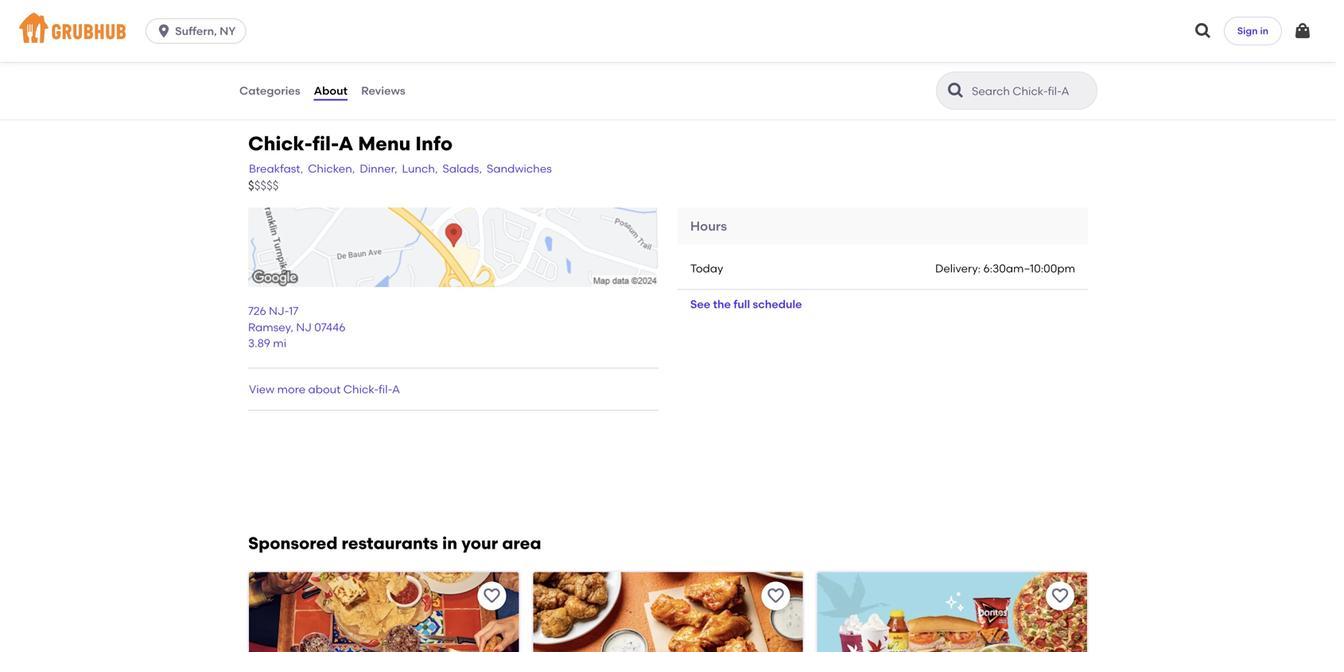 Task type: locate. For each thing, give the bounding box(es) containing it.
chicken,
[[308, 162, 355, 175]]

2 save this restaurant image from the left
[[1051, 587, 1070, 606]]

1 save this restaurant button from the left
[[478, 582, 506, 611]]

menu
[[358, 132, 411, 155]]

save this restaurant button for the chili's logo
[[478, 582, 506, 611]]

fil-
[[313, 132, 339, 155], [379, 383, 392, 396]]

in inside button
[[1261, 25, 1269, 36]]

3 save this restaurant button from the left
[[1046, 582, 1075, 611]]

a right the about
[[392, 383, 400, 396]]

lunch, button
[[401, 160, 439, 177]]

full
[[734, 298, 750, 311]]

suffern, ny
[[175, 24, 236, 38]]

fil- right the about
[[379, 383, 392, 396]]

chick-
[[248, 132, 313, 155], [344, 383, 379, 396]]

in left the your
[[442, 534, 458, 554]]

it's just wings logo image
[[533, 573, 803, 652]]

see the full schedule
[[691, 298, 802, 311]]

,
[[291, 321, 294, 334]]

0 horizontal spatial save this restaurant button
[[478, 582, 506, 611]]

chick- up breakfast,
[[248, 132, 313, 155]]

delivery:
[[936, 262, 981, 275]]

breakfast, chicken, dinner, lunch, salads, sandwiches
[[249, 162, 552, 175]]

$$$$$
[[248, 179, 279, 193]]

1 horizontal spatial svg image
[[1194, 21, 1213, 41]]

sign in
[[1238, 25, 1269, 36]]

chicken, button
[[307, 160, 356, 177]]

a
[[339, 132, 354, 155], [392, 383, 400, 396]]

save this restaurant image for the 'wawa logo''s save this restaurant "button"
[[1051, 587, 1070, 606]]

1 vertical spatial chick-
[[344, 383, 379, 396]]

chili's logo image
[[249, 573, 519, 652]]

search icon image
[[947, 81, 966, 100]]

fil- up the "chicken,"
[[313, 132, 339, 155]]

save this restaurant image
[[482, 587, 502, 606], [1051, 587, 1070, 606]]

wawa logo image
[[818, 573, 1088, 652]]

0 horizontal spatial save this restaurant image
[[482, 587, 502, 606]]

1 save this restaurant image from the left
[[482, 587, 502, 606]]

breakfast, button
[[248, 160, 304, 177]]

0 horizontal spatial in
[[442, 534, 458, 554]]

sign in button
[[1224, 17, 1283, 45]]

2 save this restaurant button from the left
[[762, 582, 791, 611]]

sponsored restaurants in your area
[[248, 534, 542, 554]]

1 horizontal spatial save this restaurant image
[[1051, 587, 1070, 606]]

svg image left suffern,
[[156, 23, 172, 39]]

1 horizontal spatial chick-
[[344, 383, 379, 396]]

726 nj-17 ramsey , nj 07446 3.89 mi
[[248, 304, 346, 350]]

schedule
[[753, 298, 802, 311]]

0 vertical spatial in
[[1261, 25, 1269, 36]]

0 horizontal spatial a
[[339, 132, 354, 155]]

sponsored
[[248, 534, 338, 554]]

dinner,
[[360, 162, 397, 175]]

2 horizontal spatial svg image
[[1294, 21, 1313, 41]]

1 vertical spatial in
[[442, 534, 458, 554]]

in right 'sign'
[[1261, 25, 1269, 36]]

reviews button
[[360, 62, 406, 119]]

hours
[[691, 218, 727, 234]]

see the full schedule button
[[678, 290, 815, 319]]

in
[[1261, 25, 1269, 36], [442, 534, 458, 554]]

save this restaurant button
[[478, 582, 506, 611], [762, 582, 791, 611], [1046, 582, 1075, 611]]

see
[[691, 298, 711, 311]]

sandwiches button
[[486, 160, 553, 177]]

a up the "chicken,"
[[339, 132, 354, 155]]

726
[[248, 304, 266, 318]]

svg image right 'sign in' button at the top
[[1294, 21, 1313, 41]]

0 horizontal spatial svg image
[[156, 23, 172, 39]]

categories
[[239, 84, 300, 97]]

1 horizontal spatial save this restaurant button
[[762, 582, 791, 611]]

1 horizontal spatial fil-
[[379, 383, 392, 396]]

0 horizontal spatial fil-
[[313, 132, 339, 155]]

0 horizontal spatial chick-
[[248, 132, 313, 155]]

chick- right the about
[[344, 383, 379, 396]]

0 vertical spatial chick-
[[248, 132, 313, 155]]

save this restaurant button for it's just wings logo
[[762, 582, 791, 611]]

2 horizontal spatial save this restaurant button
[[1046, 582, 1075, 611]]

categories button
[[239, 62, 301, 119]]

svg image
[[1194, 21, 1213, 41], [1294, 21, 1313, 41], [156, 23, 172, 39]]

svg image left 'sign'
[[1194, 21, 1213, 41]]

main navigation navigation
[[0, 0, 1337, 62]]

1 vertical spatial a
[[392, 383, 400, 396]]

1 horizontal spatial in
[[1261, 25, 1269, 36]]

suffern, ny button
[[146, 18, 252, 44]]



Task type: vqa. For each thing, say whether or not it's contained in the screenshot.
$$$$$
yes



Task type: describe. For each thing, give the bounding box(es) containing it.
save this restaurant button for the 'wawa logo'
[[1046, 582, 1075, 611]]

17
[[289, 304, 299, 318]]

Search Chick-fil-A search field
[[971, 84, 1092, 99]]

view more about chick-fil-a
[[249, 383, 400, 396]]

sandwiches
[[487, 162, 552, 175]]

salads, button
[[442, 160, 483, 177]]

nj-
[[269, 304, 289, 318]]

$
[[248, 179, 254, 193]]

restaurants
[[342, 534, 438, 554]]

view
[[249, 383, 275, 396]]

about
[[308, 383, 341, 396]]

lunch,
[[402, 162, 438, 175]]

your
[[462, 534, 498, 554]]

the
[[713, 298, 731, 311]]

6:30am–10:00pm
[[984, 262, 1076, 275]]

mi
[[273, 337, 287, 350]]

salads,
[[443, 162, 482, 175]]

save this restaurant image
[[767, 587, 786, 606]]

breakfast,
[[249, 162, 303, 175]]

save this restaurant image for save this restaurant "button" corresponding to the chili's logo
[[482, 587, 502, 606]]

nj
[[296, 321, 312, 334]]

ny
[[220, 24, 236, 38]]

07446
[[314, 321, 346, 334]]

delivery: 6:30am–10:00pm
[[936, 262, 1076, 275]]

sign
[[1238, 25, 1258, 36]]

chick-fil-a menu info
[[248, 132, 453, 155]]

1 horizontal spatial a
[[392, 383, 400, 396]]

3.89
[[248, 337, 270, 350]]

today
[[691, 262, 724, 275]]

more
[[277, 383, 306, 396]]

svg image inside suffern, ny button
[[156, 23, 172, 39]]

info
[[415, 132, 453, 155]]

about
[[314, 84, 348, 97]]

reviews
[[361, 84, 406, 97]]

ramsey
[[248, 321, 291, 334]]

1 vertical spatial fil-
[[379, 383, 392, 396]]

0 vertical spatial fil-
[[313, 132, 339, 155]]

suffern,
[[175, 24, 217, 38]]

0 vertical spatial a
[[339, 132, 354, 155]]

dinner, button
[[359, 160, 398, 177]]

area
[[502, 534, 542, 554]]

about button
[[313, 62, 349, 119]]



